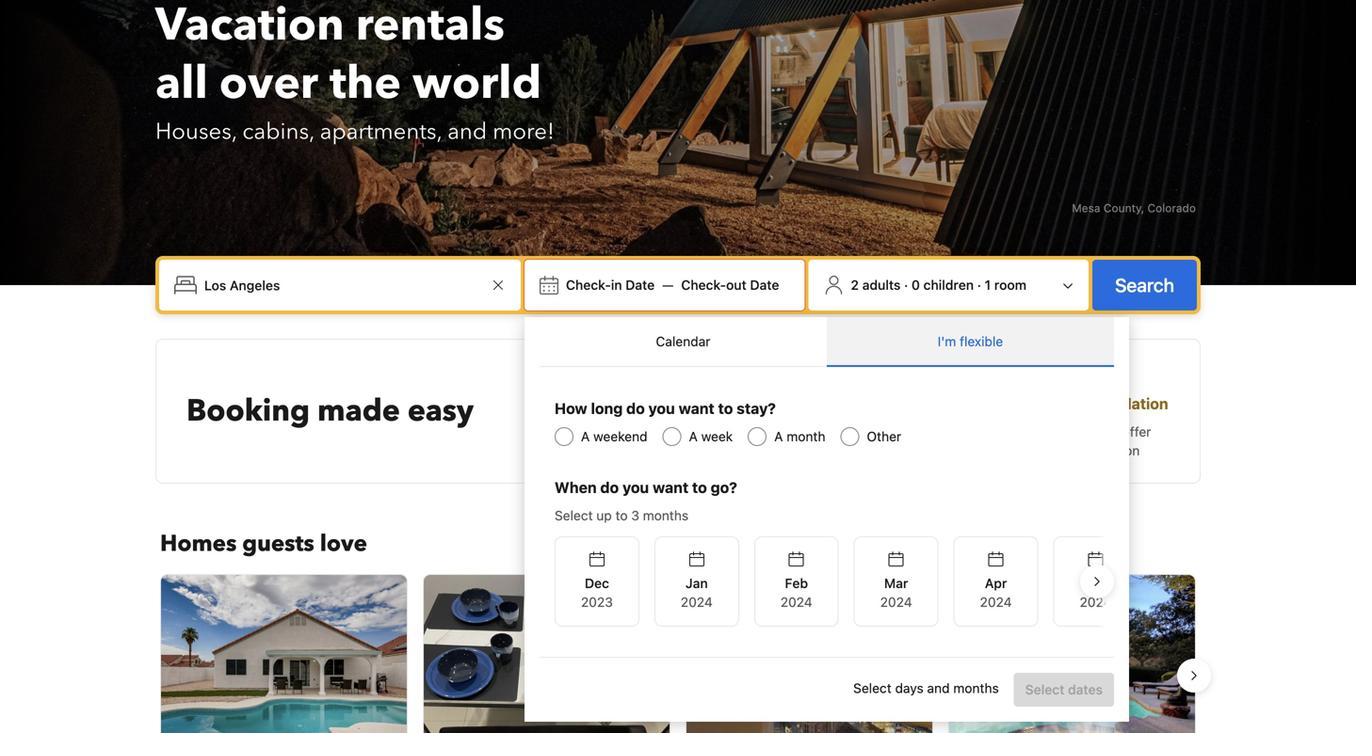 Task type: locate. For each thing, give the bounding box(es) containing it.
flexible down many
[[1020, 443, 1063, 459]]

Where are you going? field
[[197, 268, 487, 302]]

2024 down apr
[[980, 595, 1012, 610]]

check- left —
[[566, 277, 611, 293]]

1 horizontal spatial select
[[853, 681, 892, 697]]

1 horizontal spatial do
[[626, 400, 645, 418]]

1 horizontal spatial ·
[[977, 277, 981, 293]]

weekend
[[593, 429, 648, 444]]

2 horizontal spatial select
[[1025, 682, 1065, 698]]

0 horizontal spatial a
[[581, 429, 590, 444]]

jan
[[686, 576, 708, 591]]

date
[[626, 277, 655, 293], [750, 277, 779, 293]]

0 vertical spatial to
[[718, 400, 733, 418]]

·
[[904, 277, 908, 293], [977, 277, 981, 293]]

2 check- from the left
[[681, 277, 726, 293]]

stays
[[844, 424, 876, 440]]

to left go? at the bottom right
[[692, 479, 707, 497]]

0 horizontal spatial check-
[[566, 277, 611, 293]]

2 horizontal spatial a
[[774, 429, 783, 444]]

1 horizontal spatial a
[[689, 429, 698, 444]]

do right no
[[626, 400, 645, 418]]

a for a month
[[774, 429, 783, 444]]

world
[[413, 53, 542, 114]]

1 check- from the left
[[566, 277, 611, 293]]

apr
[[985, 576, 1007, 591]]

2 2024 from the left
[[780, 595, 812, 610]]

most
[[810, 424, 840, 440]]

most stays can be booked instantly
[[810, 424, 969, 459]]

1 vertical spatial want
[[653, 479, 689, 497]]

0 horizontal spatial the
[[330, 53, 401, 114]]

0 horizontal spatial to
[[615, 508, 628, 524]]

2024 for jan
[[681, 595, 713, 610]]

3
[[631, 508, 639, 524]]

select dates button
[[1014, 673, 1114, 707]]

mesa county, colorado
[[1072, 202, 1196, 215]]

a left is
[[689, 429, 698, 444]]

search button
[[1092, 260, 1197, 311]]

price
[[627, 424, 657, 440], [600, 443, 630, 459]]

cancellation
[[1080, 395, 1168, 413], [1067, 443, 1140, 459]]

booking
[[186, 391, 310, 432]]

apr 2024
[[980, 576, 1012, 610]]

—
[[662, 277, 674, 293]]

2
[[851, 277, 859, 293]]

the right is
[[725, 424, 744, 440]]

select for select up to 3 months
[[555, 508, 593, 524]]

1 vertical spatial and
[[927, 681, 950, 697]]

region
[[540, 529, 1138, 635], [145, 567, 1211, 734]]

price down hidden
[[627, 424, 657, 440]]

how long do you want to stay?
[[555, 400, 776, 418]]

0 horizontal spatial date
[[626, 277, 655, 293]]

2024 down may
[[1080, 595, 1112, 610]]

a left the
[[581, 429, 590, 444]]

3 a from the left
[[774, 429, 783, 444]]

dates
[[1068, 682, 1103, 698]]

0 horizontal spatial flexible
[[960, 334, 1003, 349]]

0 horizontal spatial ·
[[904, 277, 908, 293]]

select left dates
[[1025, 682, 1065, 698]]

check-out date button
[[674, 268, 787, 302]]

2023
[[581, 595, 613, 610]]

search
[[1115, 274, 1174, 296]]

flexible inside many properties offer flexible cancellation
[[1020, 443, 1063, 459]]

1 horizontal spatial the
[[725, 424, 744, 440]]

check-
[[566, 277, 611, 293], [681, 277, 726, 293]]

love
[[320, 529, 367, 560]]

and right days
[[927, 681, 950, 697]]

houses,
[[155, 116, 237, 147]]

1 2024 from the left
[[681, 595, 713, 610]]

select left days
[[853, 681, 892, 697]]

4 2024 from the left
[[980, 595, 1012, 610]]

months
[[643, 508, 688, 524], [953, 681, 999, 697]]

1 a from the left
[[581, 429, 590, 444]]

0 horizontal spatial and
[[447, 116, 487, 147]]

see
[[686, 424, 708, 440]]

and down world
[[447, 116, 487, 147]]

0 horizontal spatial months
[[643, 508, 688, 524]]

1 vertical spatial flexible
[[1020, 443, 1063, 459]]

the up houses, cabins, apartments, and more!
[[330, 53, 401, 114]]

hidden
[[624, 395, 674, 413]]

in
[[611, 277, 622, 293]]

1 horizontal spatial to
[[692, 479, 707, 497]]

date right out
[[750, 277, 779, 293]]

county,
[[1104, 202, 1144, 215]]

and
[[447, 116, 487, 147], [927, 681, 950, 697]]

fees
[[678, 395, 709, 413]]

2 date from the left
[[750, 277, 779, 293]]

a left month
[[774, 429, 783, 444]]

· left 0
[[904, 277, 908, 293]]

price down the
[[600, 443, 630, 459]]

2024 for mar
[[880, 595, 912, 610]]

feb 2024
[[780, 576, 812, 610]]

the
[[330, 53, 401, 114], [725, 424, 744, 440]]

to up is
[[718, 400, 733, 418]]

you
[[648, 400, 675, 418], [661, 424, 683, 440], [634, 443, 656, 459], [622, 479, 649, 497]]

select up to 3 months
[[555, 508, 688, 524]]

1 horizontal spatial flexible
[[1020, 443, 1063, 459]]

stay?
[[737, 400, 776, 418]]

5 2024 from the left
[[1080, 595, 1112, 610]]

do
[[626, 400, 645, 418], [600, 479, 619, 497]]

1 vertical spatial cancellation
[[1067, 443, 1140, 459]]

i'm
[[938, 334, 956, 349]]

be
[[905, 424, 920, 440]]

2 a from the left
[[689, 429, 698, 444]]

2024 for may
[[1080, 595, 1112, 610]]

0 vertical spatial cancellation
[[1080, 395, 1168, 413]]

flexible
[[960, 334, 1003, 349], [1020, 443, 1063, 459]]

1 horizontal spatial and
[[927, 681, 950, 697]]

2 adults · 0 children · 1 room
[[851, 277, 1027, 293]]

select
[[555, 508, 593, 524], [853, 681, 892, 697], [1025, 682, 1065, 698]]

0 vertical spatial flexible
[[960, 334, 1003, 349]]

a for a week
[[689, 429, 698, 444]]

2024
[[681, 595, 713, 610], [780, 595, 812, 610], [880, 595, 912, 610], [980, 595, 1012, 610], [1080, 595, 1112, 610]]

1 horizontal spatial check-
[[681, 277, 726, 293]]

select down when
[[555, 508, 593, 524]]

dec 2023
[[581, 576, 613, 610]]

check- right —
[[681, 277, 726, 293]]

want up see
[[679, 400, 715, 418]]

a cozy house and the night sky filled with stars in colorado image
[[0, 0, 1356, 285]]

1 horizontal spatial months
[[953, 681, 999, 697]]

1 vertical spatial do
[[600, 479, 619, 497]]

a weekend
[[581, 429, 648, 444]]

to left 3
[[615, 508, 628, 524]]

1 horizontal spatial date
[[750, 277, 779, 293]]

is
[[711, 424, 721, 440]]

month
[[787, 429, 825, 444]]

flexible inside button
[[960, 334, 1003, 349]]

tab list containing calendar
[[540, 317, 1114, 368]]

2 horizontal spatial to
[[718, 400, 733, 418]]

you left fees
[[648, 400, 675, 418]]

select inside button
[[1025, 682, 1065, 698]]

cancellation up offer
[[1080, 395, 1168, 413]]

apartments,
[[320, 116, 442, 147]]

1 vertical spatial the
[[725, 424, 744, 440]]

calendar
[[656, 334, 710, 349]]

2 adults · 0 children · 1 room button
[[816, 267, 1081, 303]]

properties
[[1056, 424, 1119, 440]]

2024 down jan
[[681, 595, 713, 610]]

months right days
[[953, 681, 999, 697]]

tab list
[[540, 317, 1114, 368]]

cancellation down "properties"
[[1067, 443, 1140, 459]]

other
[[867, 429, 901, 444]]

mar
[[884, 576, 908, 591]]

want
[[679, 400, 715, 418], [653, 479, 689, 497]]

2024 down mar
[[880, 595, 912, 610]]

made
[[317, 391, 400, 432]]

1 vertical spatial to
[[692, 479, 707, 497]]

· left 1
[[977, 277, 981, 293]]

want down pay
[[653, 479, 689, 497]]

2024 down feb
[[780, 595, 812, 610]]

0 horizontal spatial select
[[555, 508, 593, 524]]

3 2024 from the left
[[880, 595, 912, 610]]

flexible right i'm
[[960, 334, 1003, 349]]

many properties offer flexible cancellation
[[1020, 424, 1151, 459]]

mesa
[[1072, 202, 1100, 215]]

flexible cancellation
[[1020, 395, 1168, 413]]

may
[[1083, 576, 1109, 591]]

do up up
[[600, 479, 619, 497]]

check-in date button
[[558, 268, 662, 302]]

date right the in
[[626, 277, 655, 293]]

months right 3
[[643, 508, 688, 524]]

select for select days and months
[[853, 681, 892, 697]]



Task type: describe. For each thing, give the bounding box(es) containing it.
booked
[[924, 424, 969, 440]]

you left pay
[[634, 443, 656, 459]]

i'm flexible button
[[827, 317, 1114, 366]]

0
[[912, 277, 920, 293]]

no
[[600, 395, 620, 413]]

the inside the price you see is the price you pay
[[725, 424, 744, 440]]

select days and months
[[853, 681, 999, 697]]

more!
[[493, 116, 555, 147]]

instantly
[[810, 443, 861, 459]]

1 vertical spatial price
[[600, 443, 630, 459]]

offer
[[1122, 424, 1151, 440]]

1
[[985, 277, 991, 293]]

1 · from the left
[[904, 277, 908, 293]]

many
[[1020, 424, 1053, 440]]

all over the world
[[155, 53, 542, 114]]

i'm flexible
[[938, 334, 1003, 349]]

no hidden fees
[[600, 395, 709, 413]]

homes
[[160, 529, 237, 560]]

select dates
[[1025, 682, 1103, 698]]

mar 2024
[[880, 576, 912, 610]]

2024 for apr
[[980, 595, 1012, 610]]

2 vertical spatial to
[[615, 508, 628, 524]]

easy
[[408, 391, 474, 432]]

0 horizontal spatial do
[[600, 479, 619, 497]]

you up 3
[[622, 479, 649, 497]]

all
[[155, 53, 208, 114]]

room
[[994, 277, 1027, 293]]

select for select dates
[[1025, 682, 1065, 698]]

0 vertical spatial price
[[627, 424, 657, 440]]

1 date from the left
[[626, 277, 655, 293]]

when
[[555, 479, 597, 497]]

cabins,
[[242, 116, 314, 147]]

children
[[923, 277, 974, 293]]

how
[[555, 400, 587, 418]]

check-in date — check-out date
[[566, 277, 779, 293]]

the
[[600, 424, 623, 440]]

1 vertical spatial months
[[953, 681, 999, 697]]

region containing dec 2023
[[540, 529, 1138, 635]]

0 vertical spatial do
[[626, 400, 645, 418]]

guests
[[242, 529, 314, 560]]

a for a weekend
[[581, 429, 590, 444]]

cancellation inside many properties offer flexible cancellation
[[1067, 443, 1140, 459]]

go?
[[711, 479, 737, 497]]

pay
[[660, 443, 681, 459]]

0 vertical spatial the
[[330, 53, 401, 114]]

booking made easy
[[186, 391, 474, 432]]

you up pay
[[661, 424, 683, 440]]

houses, cabins, apartments, and more!
[[155, 116, 555, 147]]

jan 2024
[[681, 576, 713, 610]]

0 vertical spatial want
[[679, 400, 715, 418]]

dec
[[585, 576, 609, 591]]

colorado
[[1148, 202, 1196, 215]]

feb
[[785, 576, 808, 591]]

out
[[726, 277, 747, 293]]

adults
[[862, 277, 901, 293]]

0 vertical spatial and
[[447, 116, 487, 147]]

when do you want to go?
[[555, 479, 737, 497]]

homes guests love
[[160, 529, 367, 560]]

can
[[879, 424, 901, 440]]

a week
[[689, 429, 733, 444]]

the price you see is the price you pay
[[600, 424, 744, 459]]

week
[[701, 429, 733, 444]]

flexible
[[1020, 395, 1076, 413]]

a month
[[774, 429, 825, 444]]

0 vertical spatial months
[[643, 508, 688, 524]]

may 2024
[[1080, 576, 1112, 610]]

2 · from the left
[[977, 277, 981, 293]]

2024 for feb
[[780, 595, 812, 610]]

long
[[591, 400, 623, 418]]

up
[[596, 508, 612, 524]]

calendar button
[[540, 317, 827, 366]]

over
[[219, 53, 318, 114]]

days
[[895, 681, 924, 697]]



Task type: vqa. For each thing, say whether or not it's contained in the screenshot.


